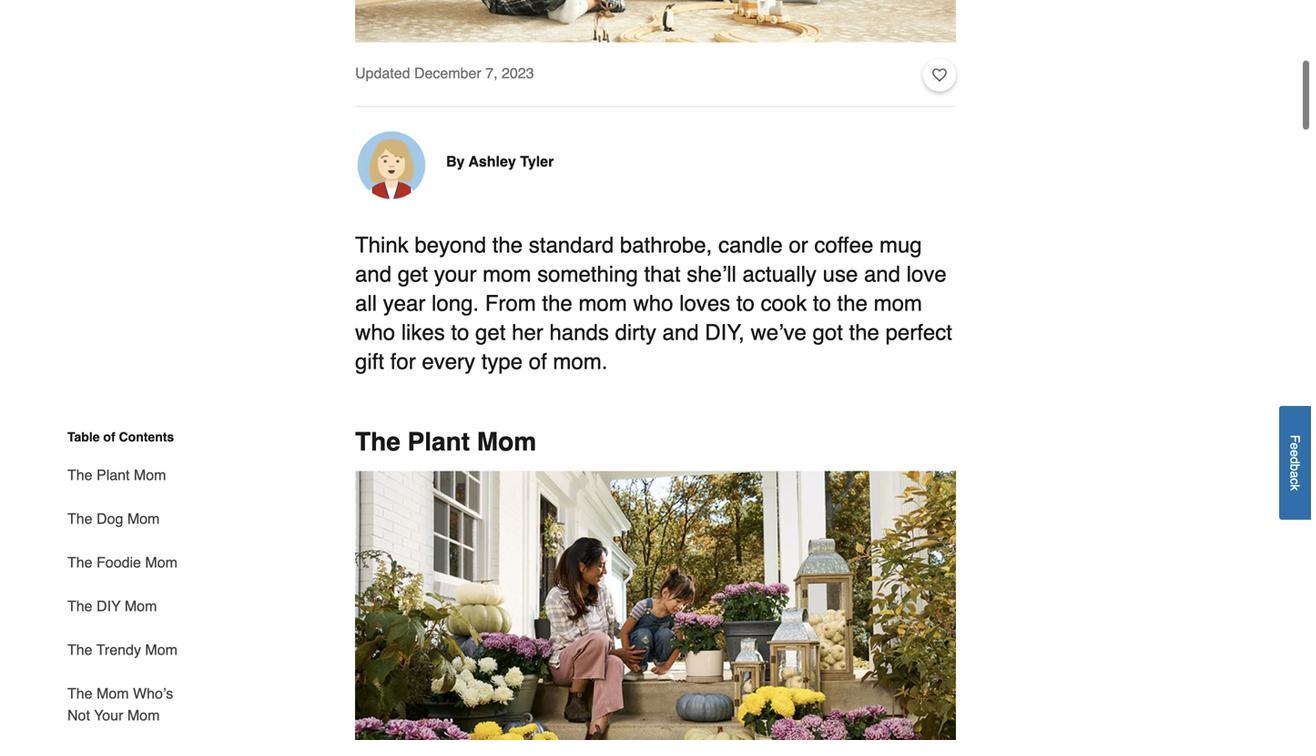 Task type: describe. For each thing, give the bounding box(es) containing it.
think
[[355, 231, 409, 256]]

the right beyond
[[492, 231, 523, 256]]

perfect
[[886, 318, 952, 343]]

the for the mom who's not your mom link
[[67, 683, 92, 700]]

her
[[512, 318, 543, 343]]

mom down type
[[477, 426, 536, 455]]

or
[[789, 231, 808, 256]]

dirty
[[615, 318, 656, 343]]

the right got
[[849, 318, 880, 343]]

1 horizontal spatial who
[[633, 289, 673, 314]]

table of contents element
[[53, 426, 189, 725]]

all
[[355, 289, 377, 314]]

the dog mom link
[[67, 495, 160, 539]]

the mom who's not your mom link
[[67, 670, 189, 725]]

something
[[537, 260, 638, 285]]

1 horizontal spatial mom
[[579, 289, 627, 314]]

f e e d b a c k
[[1288, 435, 1303, 491]]

use
[[823, 260, 858, 285]]

long.
[[432, 289, 479, 314]]

diy
[[97, 596, 121, 613]]

1 horizontal spatial get
[[475, 318, 506, 343]]

loves
[[679, 289, 730, 314]]

the foodie mom
[[67, 552, 178, 569]]

2 horizontal spatial and
[[864, 260, 901, 285]]

a
[[1288, 471, 1303, 478]]

your
[[94, 705, 123, 722]]

1 vertical spatial who
[[355, 318, 395, 343]]

c
[[1288, 478, 1303, 485]]

2023
[[502, 63, 534, 80]]

mom right diy
[[125, 596, 157, 613]]

your
[[434, 260, 477, 285]]

hands
[[550, 318, 609, 343]]

1 vertical spatial of
[[103, 428, 115, 443]]

mom right trendy
[[145, 640, 178, 657]]

the trendy mom
[[67, 640, 178, 657]]

the dog mom
[[67, 509, 160, 525]]

tyler
[[520, 151, 554, 168]]

heart outline image
[[932, 63, 947, 83]]

a mom and her young child playing on the floor in front of a decorated christmas tree. image
[[355, 0, 956, 41]]

mom.
[[553, 348, 608, 373]]

from
[[485, 289, 536, 314]]

gift
[[355, 348, 384, 373]]

that
[[644, 260, 681, 285]]

0 horizontal spatial and
[[355, 260, 392, 285]]

for
[[390, 348, 416, 373]]

mug
[[880, 231, 922, 256]]

updated december 7, 2023
[[355, 63, 534, 80]]

the for the dog mom link on the bottom of page
[[67, 509, 92, 525]]

she'll
[[687, 260, 737, 285]]

table of contents
[[67, 428, 174, 443]]

f
[[1288, 435, 1303, 443]]

think beyond the standard bathrobe, candle or coffee mug and get your mom something that she'll actually use and love all year long. from the mom who loves to cook to the mom who likes to get her hands dirty and diy, we've got the perfect gift for every type of mom.
[[355, 231, 952, 373]]

the mom who's not your mom
[[67, 683, 173, 722]]

1 e from the top
[[1288, 443, 1303, 450]]

year
[[383, 289, 426, 314]]

trendy
[[96, 640, 141, 657]]

by ashley tyler
[[446, 151, 554, 168]]

december
[[414, 63, 481, 80]]

type
[[481, 348, 523, 373]]

mom right dog
[[127, 509, 160, 525]]

the foodie mom link
[[67, 539, 178, 583]]

b
[[1288, 464, 1303, 471]]

candle
[[718, 231, 783, 256]]



Task type: vqa. For each thing, say whether or not it's contained in the screenshot.
cook
yes



Task type: locate. For each thing, give the bounding box(es) containing it.
0 vertical spatial of
[[529, 348, 547, 373]]

0 horizontal spatial mom
[[483, 260, 531, 285]]

coffee
[[814, 231, 874, 256]]

the plant mom inside table of contents element
[[67, 465, 166, 482]]

e
[[1288, 443, 1303, 450], [1288, 450, 1303, 457]]

the
[[492, 231, 523, 256], [542, 289, 573, 314], [837, 289, 868, 314], [849, 318, 880, 343]]

and down "loves"
[[662, 318, 699, 343]]

the diy mom link
[[67, 583, 157, 627]]

plant inside table of contents element
[[97, 465, 130, 482]]

plant down table of contents
[[97, 465, 130, 482]]

actually
[[743, 260, 817, 285]]

cook
[[761, 289, 807, 314]]

the left trendy
[[67, 640, 92, 657]]

0 horizontal spatial plant
[[97, 465, 130, 482]]

to up got
[[813, 289, 831, 314]]

dog
[[97, 509, 123, 525]]

foodie
[[97, 552, 141, 569]]

the down table
[[67, 465, 92, 482]]

and down mug
[[864, 260, 901, 285]]

the
[[355, 426, 400, 455], [67, 465, 92, 482], [67, 509, 92, 525], [67, 552, 92, 569], [67, 596, 92, 613], [67, 640, 92, 657], [67, 683, 92, 700]]

e up b
[[1288, 450, 1303, 457]]

who's
[[133, 683, 173, 700]]

1 horizontal spatial and
[[662, 318, 699, 343]]

2 e from the top
[[1288, 450, 1303, 457]]

1 vertical spatial get
[[475, 318, 506, 343]]

0 vertical spatial who
[[633, 289, 673, 314]]

1 horizontal spatial to
[[737, 289, 755, 314]]

we've
[[751, 318, 807, 343]]

standard
[[529, 231, 614, 256]]

0 vertical spatial plant
[[408, 426, 470, 455]]

the up "not" at the left bottom of page
[[67, 683, 92, 700]]

the trendy mom link
[[67, 627, 178, 670]]

the inside the mom who's not your mom
[[67, 683, 92, 700]]

beyond
[[415, 231, 486, 256]]

1 vertical spatial plant
[[97, 465, 130, 482]]

of right table
[[103, 428, 115, 443]]

of down her
[[529, 348, 547, 373]]

the up hands
[[542, 289, 573, 314]]

and up all
[[355, 260, 392, 285]]

1 horizontal spatial of
[[529, 348, 547, 373]]

the down gift
[[355, 426, 400, 455]]

the plant mom
[[355, 426, 536, 455], [67, 465, 166, 482]]

who up gift
[[355, 318, 395, 343]]

who
[[633, 289, 673, 314], [355, 318, 395, 343]]

mom
[[477, 426, 536, 455], [134, 465, 166, 482], [127, 509, 160, 525], [145, 552, 178, 569], [125, 596, 157, 613], [145, 640, 178, 657], [97, 683, 129, 700], [127, 705, 160, 722]]

2 horizontal spatial to
[[813, 289, 831, 314]]

get up type
[[475, 318, 506, 343]]

to up diy,
[[737, 289, 755, 314]]

get
[[398, 260, 428, 285], [475, 318, 506, 343]]

the for the plant mom link
[[67, 465, 92, 482]]

the plant mom down every
[[355, 426, 536, 455]]

0 horizontal spatial to
[[451, 318, 469, 343]]

mom up from
[[483, 260, 531, 285]]

the for the foodie mom link
[[67, 552, 92, 569]]

woman sitting on a porch full of plants with her young child. image
[[355, 470, 956, 740]]

to
[[737, 289, 755, 314], [813, 289, 831, 314], [451, 318, 469, 343]]

the left diy
[[67, 596, 92, 613]]

who down the that at the top of the page
[[633, 289, 673, 314]]

the left dog
[[67, 509, 92, 525]]

not
[[67, 705, 90, 722]]

ashley
[[469, 151, 516, 168]]

0 horizontal spatial who
[[355, 318, 395, 343]]

1 horizontal spatial the plant mom
[[355, 426, 536, 455]]

mom down who's
[[127, 705, 160, 722]]

7,
[[486, 63, 498, 80]]

d
[[1288, 457, 1303, 464]]

by
[[446, 151, 465, 168]]

0 horizontal spatial of
[[103, 428, 115, 443]]

get up the year
[[398, 260, 428, 285]]

0 horizontal spatial the plant mom
[[67, 465, 166, 482]]

e up d
[[1288, 443, 1303, 450]]

love
[[907, 260, 947, 285]]

f e e d b a c k button
[[1279, 406, 1311, 520]]

got
[[813, 318, 843, 343]]

plant down every
[[408, 426, 470, 455]]

the for the trendy mom link
[[67, 640, 92, 657]]

table
[[67, 428, 100, 443]]

0 vertical spatial the plant mom
[[355, 426, 536, 455]]

the for "the diy mom" link
[[67, 596, 92, 613]]

likes
[[401, 318, 445, 343]]

mom down something
[[579, 289, 627, 314]]

plant
[[408, 426, 470, 455], [97, 465, 130, 482]]

of inside "think beyond the standard bathrobe, candle or coffee mug and get your mom something that she'll actually use and love all year long. from the mom who loves to cook to the mom who likes to get her hands dirty and diy, we've got the perfect gift for every type of mom."
[[529, 348, 547, 373]]

the down use
[[837, 289, 868, 314]]

ashley tyler image
[[355, 127, 428, 200]]

every
[[422, 348, 475, 373]]

the left foodie
[[67, 552, 92, 569]]

bathrobe,
[[620, 231, 712, 256]]

mom down contents
[[134, 465, 166, 482]]

k
[[1288, 485, 1303, 491]]

the plant mom link
[[67, 452, 166, 495]]

the plant mom down table of contents
[[67, 465, 166, 482]]

mom up perfect
[[874, 289, 922, 314]]

to down long.
[[451, 318, 469, 343]]

1 vertical spatial the plant mom
[[67, 465, 166, 482]]

mom up your at the bottom left
[[97, 683, 129, 700]]

0 horizontal spatial get
[[398, 260, 428, 285]]

diy,
[[705, 318, 745, 343]]

the diy mom
[[67, 596, 157, 613]]

contents
[[119, 428, 174, 443]]

of
[[529, 348, 547, 373], [103, 428, 115, 443]]

and
[[355, 260, 392, 285], [864, 260, 901, 285], [662, 318, 699, 343]]

mom
[[483, 260, 531, 285], [579, 289, 627, 314], [874, 289, 922, 314]]

0 vertical spatial get
[[398, 260, 428, 285]]

1 horizontal spatial plant
[[408, 426, 470, 455]]

updated
[[355, 63, 410, 80]]

mom right foodie
[[145, 552, 178, 569]]

2 horizontal spatial mom
[[874, 289, 922, 314]]



